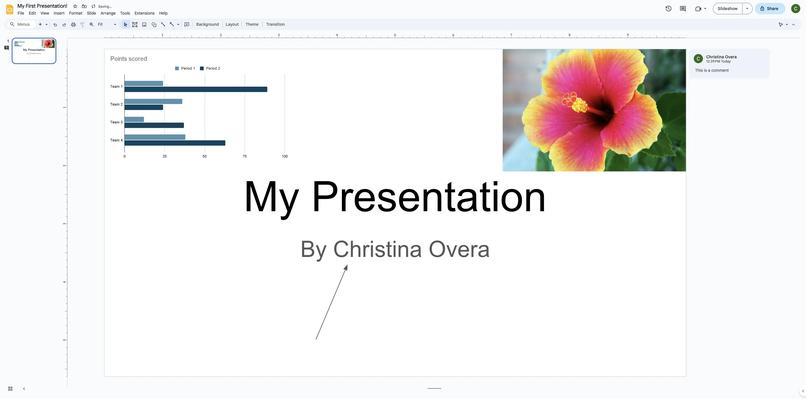 Task type: vqa. For each thing, say whether or not it's contained in the screenshot.
website
no



Task type: locate. For each thing, give the bounding box(es) containing it.
menu bar inside the 'menu bar' banner
[[15, 7, 170, 17]]

new slide with layout image
[[44, 21, 48, 23]]

background button
[[194, 20, 222, 29]]

slideshow button
[[714, 3, 743, 14]]

a
[[709, 68, 711, 73]]

navigation
[[0, 32, 63, 399]]

list
[[690, 49, 771, 78]]

Menus field
[[7, 20, 36, 28]]

christina overa image
[[694, 54, 704, 63]]

menu bar
[[15, 7, 170, 17]]

transition
[[267, 22, 285, 27]]

this
[[696, 68, 704, 73]]

theme button
[[243, 20, 261, 29]]

extensions
[[135, 11, 155, 16]]

mode and view toolbar
[[777, 19, 799, 30]]

application containing slideshow
[[0, 0, 807, 399]]

view
[[41, 11, 49, 16]]

share button
[[756, 3, 786, 14]]

overa
[[726, 54, 738, 59]]

file
[[18, 11, 24, 16]]

help
[[159, 11, 168, 16]]

saving…
[[98, 4, 112, 8]]

christina
[[707, 54, 725, 59]]

Rename text field
[[15, 2, 71, 9]]

arrange
[[101, 11, 116, 16]]

tools menu item
[[118, 10, 132, 17]]

Star checkbox
[[71, 2, 79, 10]]

transition button
[[264, 20, 288, 29]]

is
[[705, 68, 708, 73]]

edit
[[29, 11, 36, 16]]

menu bar containing file
[[15, 7, 170, 17]]

application
[[0, 0, 807, 399]]

slideshow
[[719, 6, 738, 11]]



Task type: describe. For each thing, give the bounding box(es) containing it.
layout
[[226, 22, 239, 27]]

saving… button
[[89, 2, 113, 10]]

list containing christina overa
[[690, 49, 771, 78]]

Zoom text field
[[97, 20, 113, 28]]

christina overa 12:39 pm today
[[707, 54, 738, 63]]

format
[[69, 11, 82, 16]]

slide
[[87, 11, 96, 16]]

shape image
[[151, 20, 157, 28]]

main toolbar
[[35, 20, 288, 29]]

today
[[722, 59, 732, 63]]

this is a comment
[[696, 68, 730, 73]]

file menu item
[[15, 10, 26, 17]]

menu bar banner
[[0, 0, 807, 399]]

theme
[[246, 22, 259, 27]]

arrange menu item
[[98, 10, 118, 17]]

layout button
[[224, 20, 241, 29]]

slide menu item
[[85, 10, 98, 17]]

comment
[[712, 68, 730, 73]]

tools
[[120, 11, 130, 16]]

insert
[[54, 11, 65, 16]]

12:39 pm
[[707, 59, 721, 63]]

share
[[768, 6, 779, 11]]

insert menu item
[[52, 10, 67, 17]]

extensions menu item
[[132, 10, 157, 17]]

view menu item
[[38, 10, 52, 17]]

format menu item
[[67, 10, 85, 17]]

Zoom field
[[96, 20, 119, 29]]

background
[[196, 22, 219, 27]]

start slideshow (⌘+enter) image
[[747, 8, 749, 9]]

help menu item
[[157, 10, 170, 17]]

edit menu item
[[26, 10, 38, 17]]

insert image image
[[141, 20, 148, 28]]



